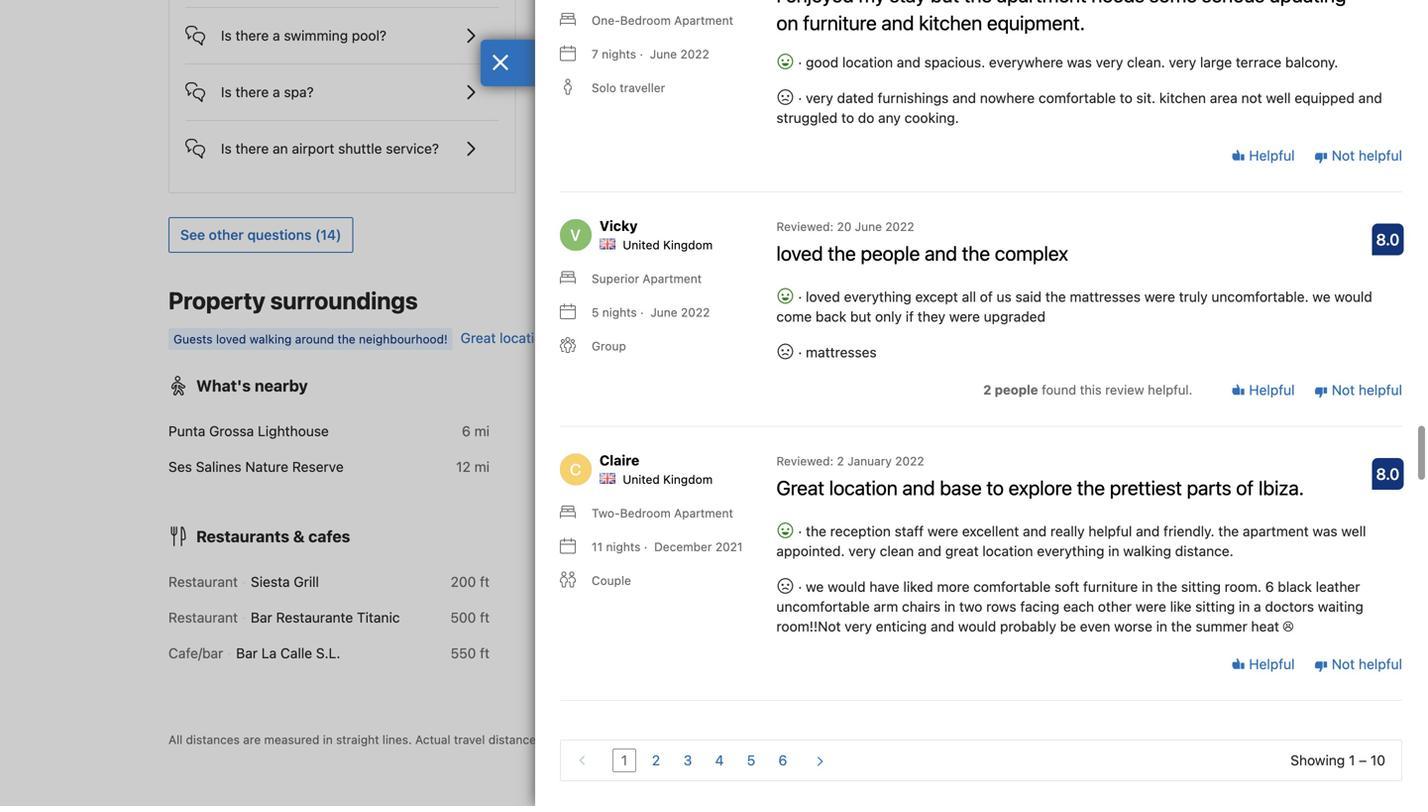 Task type: vqa. For each thing, say whether or not it's contained in the screenshot.
THE BACK
yes



Task type: locate. For each thing, give the bounding box(es) containing it.
not for good location and spacious.  everywhere was very clean.  very large terrace balcony.
[[1333, 147, 1356, 164]]

ft for 1,250 ft
[[857, 538, 867, 554]]

leather
[[1316, 578, 1361, 595]]

0 vertical spatial an
[[999, 91, 1015, 107]]

not
[[1242, 90, 1263, 106]]

1 horizontal spatial distances
[[489, 733, 543, 747]]

1 helpful button from the top
[[1232, 146, 1295, 166]]

1 vertical spatial everything
[[1037, 543, 1105, 559]]

6 for 6
[[779, 752, 788, 768]]

see for see availability
[[1150, 294, 1175, 310]]

very down uncomfortable
[[845, 618, 873, 634]]

questions down large
[[1167, 91, 1230, 107]]

needs
[[1092, 0, 1145, 6]]

well
[[1267, 90, 1291, 106], [1342, 523, 1367, 539]]

kingdom for loved the people and the complex
[[663, 238, 713, 252]]

0 vertical spatial everything
[[844, 288, 912, 305]]

mi down distance.
[[1228, 574, 1243, 590]]

any
[[879, 109, 901, 126]]

united kingdom up beaches in the neighbourhood
[[623, 472, 713, 486]]

sitting up summer
[[1196, 598, 1236, 615]]

1 scored 8.0 element from the top
[[1373, 223, 1404, 255]]

found
[[1042, 382, 1077, 397]]

other inside we would have liked more comfortable soft furniture in the sitting room. 6 black leather uncomfortable arm chairs in two rows facing each other were like sitting in a doctors waiting room!!not very enticing and would probably be even worse in the summer heat ☹️
[[1099, 598, 1132, 615]]

1 vertical spatial comfortable
[[974, 578, 1051, 595]]

1 vertical spatial kitchen
[[1160, 90, 1207, 106]]

1 vertical spatial loved
[[806, 288, 841, 305]]

3 helpful button from the top
[[1232, 655, 1295, 674]]

a right 'ask'
[[1065, 39, 1073, 56]]

8.0 for loved the people and the complex
[[1377, 230, 1400, 249]]

· good location and spacious.  everywhere was very clean.  very large terrace balcony.
[[795, 54, 1339, 70]]

1 not helpful button from the top
[[1315, 146, 1403, 166]]

ft right 500
[[480, 609, 490, 626]]

6
[[462, 423, 471, 439], [1266, 578, 1275, 595], [779, 752, 788, 768]]

service?
[[386, 140, 439, 157]]

6 up 12
[[462, 423, 471, 439]]

2
[[984, 382, 992, 397], [837, 454, 844, 468], [652, 752, 661, 768]]

enjoyed
[[786, 0, 854, 6]]

mattresses inside loved everything except all of us said the mattresses were truly uncomfortable. we would come back but only if they were upgraded
[[1070, 288, 1141, 305]]

ask
[[1037, 39, 1062, 56]]

very down reception
[[849, 543, 876, 559]]

an
[[999, 91, 1015, 107], [273, 140, 288, 157]]

there for is there a swimming pool?
[[236, 27, 269, 44]]

there right are
[[618, 43, 652, 60]]

0 horizontal spatial we
[[806, 578, 824, 595]]

other up property
[[209, 227, 244, 243]]

but left only
[[851, 308, 872, 325]]

1 not from the top
[[1333, 147, 1356, 164]]

0 horizontal spatial would
[[828, 578, 866, 595]]

nights
[[602, 47, 637, 61], [603, 305, 637, 319], [606, 540, 641, 554]]

2 helpful from the top
[[1246, 382, 1295, 398]]

apartment inside i enjoyed my stay but the apartment needs some serious updating on furniture and kitchen equipment.
[[997, 0, 1087, 6]]

probably
[[1001, 618, 1057, 634]]

the up really
[[1078, 476, 1106, 499]]

of right parts
[[1237, 476, 1254, 499]]

comfortable up rows
[[974, 578, 1051, 595]]

well right not
[[1267, 90, 1291, 106]]

and
[[882, 11, 915, 34], [897, 54, 921, 70], [953, 90, 977, 106], [1359, 90, 1383, 106], [925, 241, 958, 265], [903, 476, 936, 499], [1023, 523, 1047, 539], [1136, 523, 1160, 539], [918, 543, 942, 559], [931, 618, 955, 634]]

an left instant
[[999, 91, 1015, 107]]

1 restaurant from the top
[[169, 574, 238, 590]]

1 horizontal spatial was
[[1313, 523, 1338, 539]]

1 horizontal spatial apartment
[[1243, 523, 1309, 539]]

nights for loved
[[603, 305, 637, 319]]

1 8.0 from the top
[[1377, 230, 1400, 249]]

in right worse at right bottom
[[1157, 618, 1168, 634]]

1 not helpful from the top
[[1329, 147, 1403, 164]]

0 horizontal spatial 2
[[652, 752, 661, 768]]

they
[[918, 308, 946, 325]]

0 vertical spatial not
[[1333, 147, 1356, 164]]

complex
[[995, 241, 1069, 265]]

loved down reviewed: 20 june 2022
[[777, 241, 824, 265]]

1 vertical spatial but
[[851, 308, 872, 325]]

santa eulalia bus stop
[[959, 423, 1102, 439]]

0 horizontal spatial 1
[[622, 752, 628, 768]]

reviewed: up great
[[777, 454, 834, 468]]

even
[[1081, 618, 1111, 634]]

this
[[1080, 382, 1102, 397]]

the up equipment.
[[965, 0, 993, 6]]

only
[[876, 308, 902, 325]]

distances
[[186, 733, 240, 747], [489, 733, 543, 747]]

1 reviewed: from the top
[[777, 219, 834, 233]]

0 vertical spatial 6
[[462, 423, 471, 439]]

nights up group
[[603, 305, 637, 319]]

5
[[592, 305, 599, 319], [747, 752, 756, 768]]

bar for bar restaurante titanic
[[251, 609, 272, 626]]

was up leather
[[1313, 523, 1338, 539]]

sa
[[618, 423, 634, 439]]

1 vertical spatial other
[[1099, 598, 1132, 615]]

santa for eulalia
[[959, 423, 996, 439]]

would inside loved everything except all of us said the mattresses were truly uncomfortable. we would come back but only if they were upgraded
[[1335, 288, 1373, 305]]

1 vertical spatial nights
[[603, 305, 637, 319]]

would down two
[[959, 618, 997, 634]]

0 horizontal spatial everything
[[844, 288, 912, 305]]

but inside i enjoyed my stay but the apartment needs some serious updating on furniture and kitchen equipment.
[[931, 0, 960, 6]]

0 vertical spatial loved
[[777, 241, 824, 265]]

santa left eulalia in the right of the page
[[959, 423, 996, 439]]

0 vertical spatial other
[[209, 227, 244, 243]]

5 inside list of reviews 'region'
[[592, 305, 599, 319]]

were up great
[[928, 523, 959, 539]]

kitchen right sit.
[[1160, 90, 1207, 106]]

restaurant up cafe/bar
[[169, 609, 238, 626]]

0 horizontal spatial have
[[870, 578, 900, 595]]

very inside very dated furnishings and nowhere comfortable to sit.    kitchen area not well equipped and struggled to do any cooking.
[[806, 90, 834, 106]]

1 vertical spatial not
[[1333, 382, 1356, 398]]

questions
[[1167, 91, 1230, 107], [247, 227, 312, 243]]

kitchen inside very dated furnishings and nowhere comfortable to sit.    kitchen area not well equipped and struggled to do any cooking.
[[1160, 90, 1207, 106]]

helpful down uncomfortable. in the right of the page
[[1246, 382, 1295, 398]]

clean.
[[1128, 54, 1166, 70]]

june for 5 nights · june 2022
[[651, 305, 678, 319]]

1 united kingdom from the top
[[623, 238, 713, 252]]

1 horizontal spatial see
[[1150, 294, 1175, 310]]

siesta
[[251, 574, 290, 590]]

and down stay
[[882, 11, 915, 34]]

1 horizontal spatial everything
[[1037, 543, 1105, 559]]

0 vertical spatial restaurant
[[169, 574, 238, 590]]

furniture up each
[[1084, 578, 1139, 595]]

0 horizontal spatial well
[[1267, 90, 1291, 106]]

restaurant down restaurants
[[169, 574, 238, 590]]

1 kingdom from the top
[[663, 238, 713, 252]]

the up 11 nights · december 2021
[[660, 491, 685, 510]]

0 vertical spatial kingdom
[[663, 238, 713, 252]]

mi for 14 mi
[[851, 423, 867, 439]]

reviewed: for loved
[[777, 219, 834, 233]]

0 vertical spatial of
[[980, 288, 993, 305]]

helpful inside the reception staff were excellent and really helpful and friendly. the apartment was well appointed. very clean and great location everything in walking distance.
[[1089, 523, 1133, 539]]

distances left may
[[489, 733, 543, 747]]

0 horizontal spatial questions
[[247, 227, 312, 243]]

2 not helpful from the top
[[1329, 382, 1403, 398]]

2 vertical spatial helpful
[[1246, 656, 1295, 672]]

bus
[[922, 423, 946, 439], [1044, 423, 1068, 439], [922, 459, 946, 475]]

comfortable inside we would have liked more comfortable soft furniture in the sitting room. 6 black leather uncomfortable arm chairs in two rows facing each other were like sitting in a doctors waiting room!!not very enticing and would probably be even worse in the summer heat ☹️
[[974, 578, 1051, 595]]

eularia down rio de santa eularia
[[586, 574, 629, 590]]

scored 8.0 element
[[1373, 223, 1404, 255], [1373, 458, 1404, 490]]

1 vertical spatial of
[[1237, 476, 1254, 499]]

ibiza airport
[[922, 574, 1000, 590]]

location up dated in the top right of the page
[[843, 54, 893, 70]]

solo traveller
[[592, 81, 666, 95]]

1 vertical spatial scored 8.0 element
[[1373, 458, 1404, 490]]

helpful button down not
[[1232, 146, 1295, 166]]

mi right 0.7
[[1228, 423, 1243, 439]]

apartment inside the reception staff were excellent and really helpful and friendly. the apartment was well appointed. very clean and great location everything in walking distance.
[[1243, 523, 1309, 539]]

1 vertical spatial 6
[[1266, 578, 1275, 595]]

reviewed: left 20
[[777, 219, 834, 233]]

all
[[962, 288, 977, 305]]

have right we
[[965, 91, 995, 107]]

there for is there a spa?
[[236, 84, 269, 100]]

2 horizontal spatial 2
[[984, 382, 992, 397]]

2 reviewed: from the top
[[777, 454, 834, 468]]

most
[[1132, 91, 1164, 107]]

restaurants & cafes
[[196, 527, 350, 546]]

well inside very dated furnishings and nowhere comfortable to sit.    kitchen area not well equipped and struggled to do any cooking.
[[1267, 90, 1291, 106]]

location inside the reception staff were excellent and really helpful and friendly. the apartment was well appointed. very clean and great location everything in walking distance.
[[983, 543, 1034, 559]]

6 inside we would have liked more comfortable soft furniture in the sitting room. 6 black leather uncomfortable arm chairs in two rows facing each other were like sitting in a doctors waiting room!!not very enticing and would probably be even worse in the summer heat ☹️
[[1266, 578, 1275, 595]]

1 horizontal spatial mattresses
[[1070, 288, 1141, 305]]

a left spa?
[[273, 84, 280, 100]]

3 not from the top
[[1333, 656, 1356, 672]]

have up the arm
[[870, 578, 900, 595]]

location
[[843, 54, 893, 70], [830, 476, 898, 499], [983, 543, 1034, 559]]

10 right the – at the bottom
[[1371, 752, 1386, 768]]

reviewed: 20 june 2022
[[777, 219, 915, 233]]

were up worse at right bottom
[[1136, 598, 1167, 615]]

if
[[906, 308, 914, 325]]

united kingdom down vicky
[[623, 238, 713, 252]]

2 vertical spatial nights
[[606, 540, 641, 554]]

we up uncomfortable
[[806, 578, 824, 595]]

·
[[640, 47, 644, 61], [798, 54, 802, 70], [795, 90, 806, 106], [795, 288, 806, 305], [641, 305, 644, 319], [798, 344, 802, 360], [795, 523, 806, 539], [644, 540, 648, 554], [795, 578, 806, 595]]

1 vertical spatial questions
[[247, 227, 312, 243]]

0 vertical spatial kitchen
[[919, 11, 983, 34]]

black
[[1278, 578, 1313, 595]]

helpful for well
[[1246, 147, 1295, 164]]

8.0 for great location and base to explore the prettiest parts of ibiza.
[[1377, 464, 1400, 483]]

2 left transport
[[984, 382, 992, 397]]

cafe/bar
[[169, 645, 223, 661]]

0 horizontal spatial of
[[980, 288, 993, 305]]

2 vertical spatial location
[[983, 543, 1034, 559]]

bar la calle s.l.
[[236, 645, 341, 661]]

1 horizontal spatial have
[[965, 91, 995, 107]]

is there a spa? button
[[185, 64, 499, 104]]

1 vertical spatial an
[[273, 140, 288, 157]]

0 vertical spatial well
[[1267, 90, 1291, 106]]

2 vertical spatial not helpful
[[1329, 656, 1403, 672]]

lighthouse
[[258, 423, 329, 439]]

bar left la
[[236, 645, 258, 661]]

ft right the "2,850"
[[857, 574, 867, 590]]

staff
[[895, 523, 924, 539]]

is down is there a spa?
[[221, 140, 232, 157]]

mattresses right 'said' at right top
[[1070, 288, 1141, 305]]

spacious.
[[925, 54, 986, 70]]

kingdom up beaches in the neighbourhood
[[663, 472, 713, 486]]

comfortable inside very dated furnishings and nowhere comfortable to sit.    kitchen area not well equipped and struggled to do any cooking.
[[1039, 90, 1117, 106]]

2 vertical spatial santa
[[545, 574, 582, 590]]

would right uncomfortable. in the right of the page
[[1335, 288, 1373, 305]]

people
[[861, 241, 920, 265], [995, 382, 1039, 397]]

1 horizontal spatial would
[[959, 618, 997, 634]]

doctors
[[1266, 598, 1315, 615]]

mountain
[[545, 423, 605, 439]]

2 restaurant from the top
[[169, 609, 238, 626]]

eularia
[[630, 538, 672, 554], [586, 574, 629, 590]]

2 8.0 from the top
[[1377, 464, 1400, 483]]

updating
[[1270, 0, 1347, 6]]

ses
[[169, 459, 192, 475]]

10 mi
[[1210, 574, 1243, 590]]

close image
[[492, 55, 510, 70]]

2 united from the top
[[623, 472, 660, 486]]

s.l.
[[316, 645, 341, 661]]

people up eulalia in the right of the page
[[995, 382, 1039, 397]]

of right all
[[980, 288, 993, 305]]

a inside we would have liked more comfortable soft furniture in the sitting room. 6 black leather uncomfortable arm chairs in two rows facing each other were like sitting in a doctors waiting room!!not very enticing and would probably be even worse in the summer heat ☹️
[[1254, 598, 1262, 615]]

is for is there a swimming pool?
[[221, 27, 232, 44]]

–
[[1360, 752, 1368, 768]]

ft right the 1,250 at the right of the page
[[857, 538, 867, 554]]

0 horizontal spatial distances
[[186, 733, 240, 747]]

the inside i enjoyed my stay but the apartment needs some serious updating on furniture and kitchen equipment.
[[965, 0, 993, 6]]

united for great
[[623, 472, 660, 486]]

there left spa?
[[236, 84, 269, 100]]

questions left (14)
[[247, 227, 312, 243]]

a up 'heat'
[[1254, 598, 1262, 615]]

and down the chairs
[[931, 618, 955, 634]]

1 vertical spatial not helpful button
[[1315, 380, 1403, 400]]

1 vertical spatial helpful button
[[1232, 380, 1295, 400]]

apartment
[[997, 0, 1087, 6], [1243, 523, 1309, 539]]

1 horizontal spatial but
[[931, 0, 960, 6]]

(14)
[[315, 227, 342, 243]]

2 united kingdom from the top
[[623, 472, 713, 486]]

mattresses down back
[[806, 344, 877, 360]]

1 horizontal spatial 6
[[779, 752, 788, 768]]

2 vertical spatial is
[[221, 140, 232, 157]]

see for see other questions (14)
[[180, 227, 205, 243]]

0 vertical spatial not helpful button
[[1315, 146, 1403, 166]]

mi up 12 mi
[[475, 423, 490, 439]]

5 for 5
[[747, 752, 756, 768]]

0 vertical spatial reviewed:
[[777, 219, 834, 233]]

next page image
[[811, 753, 829, 770]]

nights right 11
[[606, 540, 641, 554]]

very left clean. at the top right of the page
[[1096, 54, 1124, 70]]

10 left room.
[[1210, 574, 1224, 590]]

helpful
[[1359, 147, 1403, 164], [1359, 382, 1403, 398], [1089, 523, 1133, 539], [1359, 656, 1403, 672]]

0 vertical spatial but
[[931, 0, 960, 6]]

0 horizontal spatial apartment
[[997, 0, 1087, 6]]

1 horizontal spatial people
[[995, 382, 1039, 397]]

2 kingdom from the top
[[663, 472, 713, 486]]

ft for 550 ft
[[480, 645, 490, 661]]

furniture
[[804, 11, 877, 34], [1084, 578, 1139, 595]]

0 vertical spatial united
[[623, 238, 660, 252]]

the up distance.
[[1219, 523, 1240, 539]]

3 helpful from the top
[[1246, 656, 1295, 672]]

0 vertical spatial helpful
[[1246, 147, 1295, 164]]

june
[[650, 47, 677, 61], [855, 219, 882, 233], [651, 305, 678, 319]]

1 vertical spatial united kingdom
[[623, 472, 713, 486]]

rows
[[987, 598, 1017, 615]]

is up is there a spa?
[[221, 27, 232, 44]]

1 vertical spatial united
[[623, 472, 660, 486]]

2 not helpful button from the top
[[1315, 380, 1403, 400]]

1 horizontal spatial 5
[[747, 752, 756, 768]]

prettiest
[[1110, 476, 1183, 499]]

see up property
[[180, 227, 205, 243]]

0 horizontal spatial but
[[851, 308, 872, 325]]

0 horizontal spatial 5
[[592, 305, 599, 319]]

14
[[833, 423, 848, 439]]

2 not from the top
[[1333, 382, 1356, 398]]

2 for 2 people found this review helpful.
[[984, 382, 992, 397]]

in left straight
[[323, 733, 333, 747]]

3 not helpful button from the top
[[1315, 655, 1403, 674]]

an inside button
[[273, 140, 288, 157]]

nights right 7 on the top of the page
[[602, 47, 637, 61]]

sa talaiassa
[[618, 423, 696, 439]]

0 vertical spatial eularia
[[630, 538, 672, 554]]

20
[[837, 219, 852, 233]]

question
[[1077, 39, 1134, 56]]

people down reviewed: 20 june 2022
[[861, 241, 920, 265]]

mi for 10 mi
[[1228, 574, 1243, 590]]

really
[[1051, 523, 1085, 539]]

1 horizontal spatial furniture
[[1084, 578, 1139, 595]]

everything down really
[[1037, 543, 1105, 559]]

6 right 5 link
[[779, 752, 788, 768]]

bar for bar la calle s.l.
[[236, 645, 258, 661]]

chairs
[[902, 598, 941, 615]]

and left base
[[903, 476, 936, 499]]

is left spa?
[[221, 84, 232, 100]]

1 horizontal spatial questions
[[1167, 91, 1230, 107]]

mattresses
[[1070, 288, 1141, 305], [806, 344, 877, 360]]

1 vertical spatial santa
[[589, 538, 626, 554]]

pool?
[[352, 27, 387, 44]]

2 helpful button from the top
[[1232, 380, 1295, 400]]

0 vertical spatial 2
[[984, 382, 992, 397]]

0 vertical spatial apartment
[[997, 0, 1087, 6]]

0 horizontal spatial kitchen
[[919, 11, 983, 34]]

1 left 2 link
[[622, 752, 628, 768]]

1 vertical spatial mattresses
[[806, 344, 877, 360]]

very inside we would have liked more comfortable soft furniture in the sitting room. 6 black leather uncomfortable arm chairs in two rows facing each other were like sitting in a doctors waiting room!!not very enticing and would probably be even worse in the summer heat ☹️
[[845, 618, 873, 634]]

2 vertical spatial 2
[[652, 752, 661, 768]]

we right uncomfortable. in the right of the page
[[1313, 288, 1331, 305]]

0 vertical spatial comfortable
[[1039, 90, 1117, 106]]

in down walking
[[1142, 578, 1154, 595]]

1 horizontal spatial kitchen
[[1160, 90, 1207, 106]]

see left truly
[[1150, 294, 1175, 310]]

0 horizontal spatial an
[[273, 140, 288, 157]]

0 horizontal spatial santa
[[545, 574, 582, 590]]

0 horizontal spatial 6
[[462, 423, 471, 439]]

1 vertical spatial not helpful
[[1329, 382, 1403, 398]]

straight
[[336, 733, 379, 747]]

1 vertical spatial eularia
[[586, 574, 629, 590]]

2 horizontal spatial 6
[[1266, 578, 1275, 595]]

vicky
[[600, 217, 638, 234]]

3 not helpful from the top
[[1329, 656, 1403, 672]]

5 right the 4
[[747, 752, 756, 768]]

and up walking
[[1136, 523, 1160, 539]]

3 is from the top
[[221, 140, 232, 157]]

mi right 12
[[475, 459, 490, 475]]

other inside button
[[209, 227, 244, 243]]

2 distances from the left
[[489, 733, 543, 747]]

united kingdom for great location and base to explore the prettiest parts of ibiza.
[[623, 472, 713, 486]]

see other questions (14)
[[180, 227, 342, 243]]

loved up back
[[806, 288, 841, 305]]

3
[[684, 752, 692, 768]]

0 vertical spatial have
[[965, 91, 995, 107]]

heat
[[1252, 618, 1280, 634]]

cooking.
[[905, 109, 960, 126]]

scored 8.0 element for loved the people and the complex
[[1373, 223, 1404, 255]]

nights for great
[[606, 540, 641, 554]]

the inside loved everything except all of us said the mattresses were truly uncomfortable. we would come back but only if they were upgraded
[[1046, 288, 1067, 305]]

4
[[715, 752, 724, 768]]

1 horizontal spatial an
[[999, 91, 1015, 107]]

location down excellent
[[983, 543, 1034, 559]]

not for the reception staff were excellent and really helpful and friendly. the apartment was well appointed. very clean and great location everything in walking distance.
[[1333, 656, 1356, 672]]

helpful down not
[[1246, 147, 1295, 164]]

distances right all
[[186, 733, 240, 747]]

transport
[[1001, 376, 1074, 395]]

1 united from the top
[[623, 238, 660, 252]]

well up leather
[[1342, 523, 1367, 539]]

we inside loved everything except all of us said the mattresses were truly uncomfortable. we would come back but only if they were upgraded
[[1313, 288, 1331, 305]]

helpful button up the 0.7 mi on the right of the page
[[1232, 380, 1295, 400]]

2 vertical spatial 6
[[779, 752, 788, 768]]

2 scored 8.0 element from the top
[[1373, 458, 1404, 490]]

0 vertical spatial helpful button
[[1232, 146, 1295, 166]]

1 helpful from the top
[[1246, 147, 1295, 164]]

2 is from the top
[[221, 84, 232, 100]]

ft right 200
[[480, 574, 490, 590]]

loved inside loved everything except all of us said the mattresses were truly uncomfortable. we would come back but only if they were upgraded
[[806, 288, 841, 305]]

would
[[1335, 288, 1373, 305], [828, 578, 866, 595], [959, 618, 997, 634]]

5 for 5 nights · june 2022
[[592, 305, 599, 319]]

1 horizontal spatial santa
[[589, 538, 626, 554]]

0 horizontal spatial furniture
[[804, 11, 877, 34]]

mi for 12 mi
[[475, 459, 490, 475]]

there for are there rooms with a sea view?
[[618, 43, 652, 60]]

1 vertical spatial was
[[1313, 523, 1338, 539]]

0 vertical spatial bar
[[251, 609, 272, 626]]

2 1 from the left
[[1350, 752, 1356, 768]]

0 vertical spatial united kingdom
[[623, 238, 713, 252]]

0 vertical spatial scored 8.0 element
[[1373, 223, 1404, 255]]

1 is from the top
[[221, 27, 232, 44]]

2 vertical spatial not
[[1333, 656, 1356, 672]]

ft for 500 ft
[[480, 609, 490, 626]]

of inside loved everything except all of us said the mattresses were truly uncomfortable. we would come back but only if they were upgraded
[[980, 288, 993, 305]]

12 mi
[[456, 459, 490, 475]]



Task type: describe. For each thing, give the bounding box(es) containing it.
all
[[169, 733, 183, 747]]

my
[[859, 0, 885, 6]]

balcony.
[[1286, 54, 1339, 70]]

not helpful button for good location and spacious.  everywhere was very clean.  very large terrace balcony.
[[1315, 146, 1403, 166]]

reviewed: 2 january 2022
[[777, 454, 925, 468]]

1 horizontal spatial of
[[1237, 476, 1254, 499]]

helpful for room.
[[1246, 656, 1295, 672]]

spa?
[[284, 84, 314, 100]]

2 people found this review helpful.
[[984, 382, 1193, 397]]

in right the beaches
[[642, 491, 656, 510]]

a left sea
[[730, 43, 737, 60]]

siesta grill
[[251, 574, 319, 590]]

punta
[[169, 423, 206, 439]]

kitchen inside i enjoyed my stay but the apartment needs some serious updating on furniture and kitchen equipment.
[[919, 11, 983, 34]]

united kingdom for loved the people and the complex
[[623, 238, 713, 252]]

i
[[777, 0, 782, 6]]

1 vertical spatial location
[[830, 476, 898, 499]]

back
[[816, 308, 847, 325]]

0 horizontal spatial eularia
[[586, 574, 629, 590]]

an for airport
[[273, 140, 288, 157]]

vary.
[[572, 733, 599, 747]]

what's nearby
[[196, 376, 308, 395]]

airport
[[956, 574, 1000, 590]]

arm
[[874, 598, 899, 615]]

loved everything except all of us said the mattresses were truly uncomfortable. we would come back but only if they were upgraded
[[777, 288, 1373, 325]]

2,850 ft
[[816, 574, 867, 590]]

room.
[[1225, 578, 1262, 595]]

0 vertical spatial 10
[[1210, 574, 1224, 590]]

restaurants
[[196, 527, 290, 546]]

swimming
[[284, 27, 348, 44]]

reviewed: for great
[[777, 454, 834, 468]]

group
[[592, 339, 626, 353]]

june for 7 nights · june 2022
[[650, 47, 677, 61]]

on
[[777, 11, 799, 34]]

two
[[960, 598, 983, 615]]

kingdom for great location and base to explore the prettiest parts of ibiza.
[[663, 472, 713, 486]]

1 1 from the left
[[622, 752, 628, 768]]

ft for 2,850 ft
[[857, 574, 867, 590]]

very inside the reception staff were excellent and really helpful and friendly. the apartment was well appointed. very clean and great location everything in walking distance.
[[849, 543, 876, 559]]

everywhere
[[990, 54, 1064, 70]]

we have an instant answer to most questions
[[941, 91, 1230, 107]]

be
[[1061, 618, 1077, 634]]

and down spacious.
[[953, 90, 977, 106]]

the up like
[[1157, 578, 1178, 595]]

except
[[916, 288, 959, 305]]

ask a question button
[[1025, 30, 1145, 65]]

soft
[[1055, 578, 1080, 595]]

bar restaurante titanic
[[251, 609, 400, 626]]

and inside we would have liked more comfortable soft furniture in the sitting room. 6 black leather uncomfortable arm chairs in two rows facing each other were like sitting in a doctors waiting room!!not very enticing and would probably be even worse in the summer heat ☹️
[[931, 618, 955, 634]]

12
[[456, 459, 471, 475]]

large
[[1201, 54, 1233, 70]]

there for is there an airport shuttle service?
[[236, 140, 269, 157]]

· mattresses
[[795, 344, 877, 360]]

is there a swimming pool? button
[[185, 8, 499, 48]]

answer
[[1066, 91, 1111, 107]]

were left truly
[[1145, 288, 1176, 305]]

mi for 0.7 mi
[[1228, 423, 1243, 439]]

grossa
[[209, 423, 254, 439]]

beaches
[[573, 491, 639, 510]]

view?
[[767, 43, 803, 60]]

1 vertical spatial june
[[855, 219, 882, 233]]

walking
[[1124, 543, 1172, 559]]

mi for 1.6 mi
[[851, 609, 867, 626]]

2 for 2
[[652, 752, 661, 768]]

1 vertical spatial would
[[828, 578, 866, 595]]

1.6 mi
[[830, 609, 867, 626]]

0 vertical spatial nights
[[602, 47, 637, 61]]

not helpful button for the reception staff were excellent and really helpful and friendly. the apartment was well appointed. very clean and great location everything in walking distance.
[[1315, 655, 1403, 674]]

everything inside the reception staff were excellent and really helpful and friendly. the apartment was well appointed. very clean and great location everything in walking distance.
[[1037, 543, 1105, 559]]

comfortable for more
[[974, 578, 1051, 595]]

loved for everything
[[806, 288, 841, 305]]

comfortable for nowhere
[[1039, 90, 1117, 106]]

helpful button for room.
[[1232, 655, 1295, 674]]

14 mi
[[833, 423, 867, 439]]

rio de santa eularia
[[545, 538, 672, 554]]

in down room.
[[1239, 598, 1251, 615]]

clean
[[880, 543, 914, 559]]

come
[[777, 308, 812, 325]]

january
[[848, 454, 892, 468]]

and inside i enjoyed my stay but the apartment needs some serious updating on furniture and kitchen equipment.
[[882, 11, 915, 34]]

some
[[1150, 0, 1198, 6]]

united for loved
[[623, 238, 660, 252]]

santa for eularia
[[545, 574, 582, 590]]

ses salines nature reserve
[[169, 459, 344, 475]]

200 ft
[[451, 574, 490, 590]]

2021
[[716, 540, 743, 554]]

all distances are measured in straight lines. actual travel distances may vary.
[[169, 733, 599, 747]]

are
[[593, 43, 615, 60]]

☹️
[[1284, 618, 1294, 634]]

is for is there a spa?
[[221, 84, 232, 100]]

but inside loved everything except all of us said the mattresses were truly uncomfortable. we would come back but only if they were upgraded
[[851, 308, 872, 325]]

scored 8.0 element for great location and base to explore the prettiest parts of ibiza.
[[1373, 458, 1404, 490]]

eulalia
[[999, 423, 1040, 439]]

in inside the reception staff were excellent and really helpful and friendly. the apartment was well appointed. very clean and great location everything in walking distance.
[[1109, 543, 1120, 559]]

0 vertical spatial location
[[843, 54, 893, 70]]

see availability
[[1150, 294, 1247, 310]]

appointed.
[[777, 543, 845, 559]]

restaurant for siesta grill
[[169, 574, 238, 590]]

was inside the reception staff were excellent and really helpful and friendly. the apartment was well appointed. very clean and great location everything in walking distance.
[[1313, 523, 1338, 539]]

0 vertical spatial people
[[861, 241, 920, 265]]

1 horizontal spatial eularia
[[630, 538, 672, 554]]

200
[[451, 574, 476, 590]]

and down staff
[[918, 543, 942, 559]]

showing
[[1291, 752, 1346, 768]]

what's
[[196, 376, 251, 395]]

december
[[654, 540, 712, 554]]

1 vertical spatial sitting
[[1196, 598, 1236, 615]]

beach
[[632, 574, 672, 590]]

6 for 6 mi
[[462, 423, 471, 439]]

restaurant for bar restaurante titanic
[[169, 609, 238, 626]]

we inside we would have liked more comfortable soft furniture in the sitting room. 6 black leather uncomfortable arm chairs in two rows facing each other were like sitting in a doctors waiting room!!not very enticing and would probably be even worse in the summer heat ☹️
[[806, 578, 824, 595]]

the up appointed.
[[806, 523, 827, 539]]

helpful button for well
[[1232, 146, 1295, 166]]

have inside we would have liked more comfortable soft furniture in the sitting room. 6 black leather uncomfortable arm chairs in two rows facing each other were like sitting in a doctors waiting room!!not very enticing and would probably be even worse in the summer heat ☹️
[[870, 578, 900, 595]]

sit.
[[1137, 90, 1156, 106]]

1 distances from the left
[[186, 733, 240, 747]]

do
[[858, 109, 875, 126]]

mi for 6 mi
[[475, 423, 490, 439]]

7
[[592, 47, 599, 61]]

and up except
[[925, 241, 958, 265]]

furniture inside i enjoyed my stay but the apartment needs some serious updating on furniture and kitchen equipment.
[[804, 11, 877, 34]]

1 vertical spatial 10
[[1371, 752, 1386, 768]]

and up furnishings
[[897, 54, 921, 70]]

is there a spa?
[[221, 84, 314, 100]]

ft for 200 ft
[[480, 574, 490, 590]]

uncomfortable.
[[1212, 288, 1309, 305]]

0 horizontal spatial was
[[1068, 54, 1093, 70]]

restaurante
[[276, 609, 353, 626]]

were inside we would have liked more comfortable soft furniture in the sitting room. 6 black leather uncomfortable arm chairs in two rows facing each other were like sitting in a doctors waiting room!!not very enticing and would probably be even worse in the summer heat ☹️
[[1136, 598, 1167, 615]]

and left really
[[1023, 523, 1047, 539]]

in down more
[[945, 598, 956, 615]]

questions inside button
[[247, 227, 312, 243]]

rooms
[[655, 43, 696, 60]]

may
[[546, 733, 569, 747]]

nearby
[[255, 376, 308, 395]]

nowhere
[[981, 90, 1035, 106]]

airports
[[1012, 527, 1073, 546]]

the up all
[[963, 241, 991, 265]]

loved for the
[[777, 241, 824, 265]]

not helpful for the reception staff were excellent and really helpful and friendly. the apartment was well appointed. very clean and great location everything in walking distance.
[[1329, 656, 1403, 672]]

6 link
[[771, 748, 795, 772]]

more
[[937, 578, 970, 595]]

an for instant
[[999, 91, 1015, 107]]

see availability button
[[1138, 285, 1259, 320]]

upgraded
[[984, 308, 1046, 325]]

de
[[569, 538, 586, 554]]

list of reviews region
[[548, 0, 1415, 701]]

is for is there an airport shuttle service?
[[221, 140, 232, 157]]

2 vertical spatial would
[[959, 618, 997, 634]]

very left large
[[1169, 54, 1197, 70]]

everything inside loved everything except all of us said the mattresses were truly uncomfortable. we would come back but only if they were upgraded
[[844, 288, 912, 305]]

0 vertical spatial sitting
[[1182, 578, 1222, 595]]

couple
[[592, 573, 632, 587]]

the down like
[[1172, 618, 1192, 634]]

were inside the reception staff were excellent and really helpful and friendly. the apartment was well appointed. very clean and great location everything in walking distance.
[[928, 523, 959, 539]]

the down 20
[[828, 241, 856, 265]]

claire
[[600, 452, 640, 468]]

availability
[[1178, 294, 1247, 310]]

a left swimming
[[273, 27, 280, 44]]

shuttle
[[338, 140, 382, 157]]

0 horizontal spatial mattresses
[[806, 344, 877, 360]]

and right the equipped
[[1359, 90, 1383, 106]]

property surroundings
[[169, 287, 418, 314]]

1 horizontal spatial 2
[[837, 454, 844, 468]]

well inside the reception staff were excellent and really helpful and friendly. the apartment was well appointed. very clean and great location everything in walking distance.
[[1342, 523, 1367, 539]]

were down all
[[950, 308, 981, 325]]

rio
[[545, 538, 566, 554]]

&
[[293, 527, 305, 546]]

furniture inside we would have liked more comfortable soft furniture in the sitting room. 6 black leather uncomfortable arm chairs in two rows facing each other were like sitting in a doctors waiting room!!not very enticing and would probably be even worse in the summer heat ☹️
[[1084, 578, 1139, 595]]

not helpful for good location and spacious.  everywhere was very clean.  very large terrace balcony.
[[1329, 147, 1403, 164]]

said
[[1016, 288, 1042, 305]]



